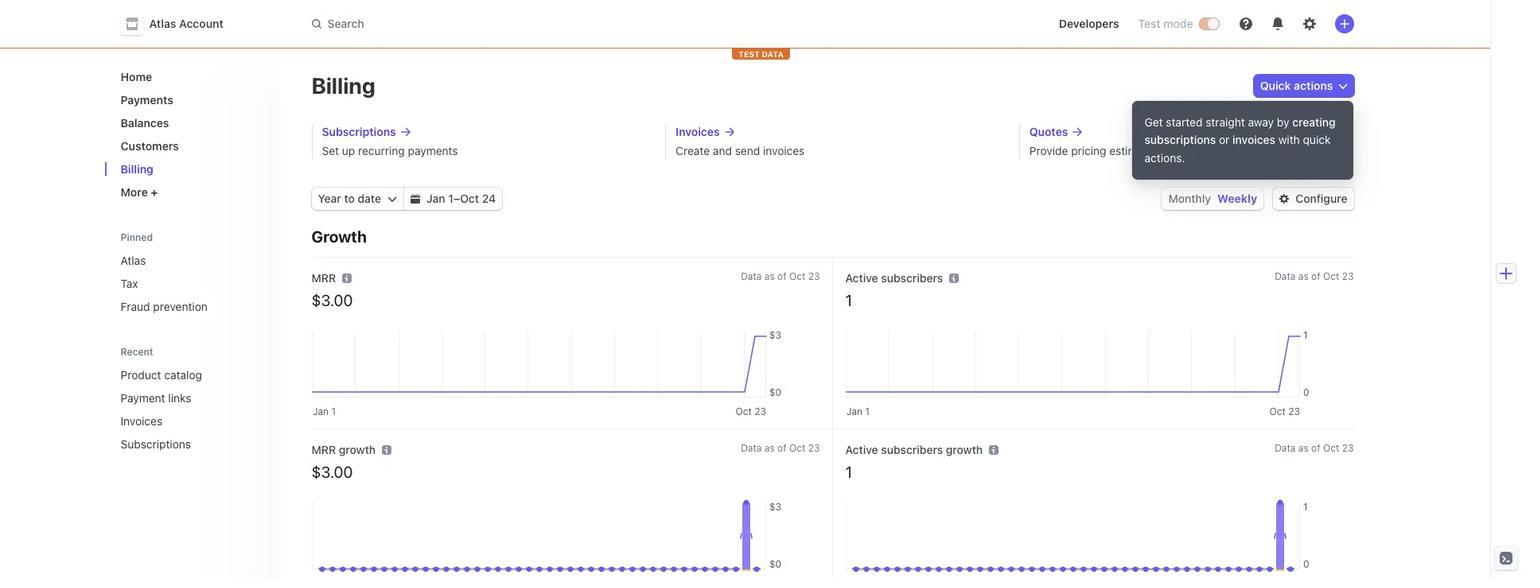 Task type: locate. For each thing, give the bounding box(es) containing it.
mrr growth
[[312, 443, 376, 457]]

1 horizontal spatial billing
[[312, 72, 376, 99]]

more +
[[121, 185, 158, 199]]

23
[[809, 271, 820, 283], [1343, 271, 1355, 283], [809, 443, 820, 455], [1343, 443, 1355, 455]]

invoices up the create on the left of the page
[[676, 125, 720, 139]]

pin to navigation image
[[253, 369, 266, 382], [253, 415, 266, 428]]

or invoices
[[1217, 133, 1276, 147]]

0 vertical spatial billing
[[312, 72, 376, 99]]

growth
[[339, 443, 376, 457], [946, 443, 983, 457]]

1 pin to navigation image from the top
[[253, 392, 266, 405]]

home
[[121, 70, 152, 84]]

1 vertical spatial $3.00
[[312, 463, 353, 482]]

1 vertical spatial billing
[[121, 162, 154, 176]]

1 svg image from the left
[[411, 194, 420, 204]]

pinned
[[121, 232, 153, 244]]

2 svg image from the left
[[1280, 194, 1290, 204]]

1 vertical spatial 1
[[846, 291, 853, 310]]

oct for active subscribers growth
[[1324, 443, 1340, 455]]

1 for active subscribers growth
[[846, 463, 853, 482]]

0 horizontal spatial subscriptions link
[[114, 432, 245, 458]]

pinned element
[[114, 248, 267, 320]]

subscriptions link
[[322, 124, 647, 140], [114, 432, 245, 458]]

$3.00
[[312, 291, 353, 310], [312, 463, 353, 482]]

0 horizontal spatial subscriptions
[[121, 438, 191, 451]]

0 vertical spatial invoices link
[[676, 124, 1001, 140]]

1 mrr from the top
[[312, 271, 336, 285]]

recent
[[121, 346, 153, 358]]

0 vertical spatial subscribers
[[882, 271, 944, 285]]

1 pin to navigation image from the top
[[253, 369, 266, 382]]

1 horizontal spatial invoices
[[1233, 133, 1276, 147]]

up
[[342, 144, 355, 158]]

svg image left "jan"
[[411, 194, 420, 204]]

1 growth from the left
[[339, 443, 376, 457]]

quick actions button
[[1255, 75, 1355, 97]]

1 $3.00 from the top
[[312, 291, 353, 310]]

1 vertical spatial subscribers
[[882, 443, 944, 457]]

provide pricing estimates
[[1030, 144, 1160, 158]]

subscriptions down "payment links"
[[121, 438, 191, 451]]

2 pin to navigation image from the top
[[253, 438, 266, 451]]

of for active subscribers
[[1312, 271, 1321, 283]]

jan
[[427, 192, 446, 205]]

svg image
[[411, 194, 420, 204], [1280, 194, 1290, 204]]

atlas down the pinned
[[121, 254, 146, 267]]

0 vertical spatial pin to navigation image
[[253, 369, 266, 382]]

billing
[[312, 72, 376, 99], [121, 162, 154, 176]]

1 horizontal spatial invoices
[[676, 125, 720, 139]]

1 horizontal spatial svg image
[[1280, 194, 1290, 204]]

$3.00 down growth
[[312, 291, 353, 310]]

1 vertical spatial invoices link
[[114, 408, 245, 435]]

monthly button
[[1169, 192, 1212, 205]]

account
[[179, 17, 224, 30]]

product
[[121, 369, 161, 382]]

1 vertical spatial atlas
[[121, 254, 146, 267]]

1 vertical spatial subscriptions link
[[114, 432, 245, 458]]

of
[[778, 271, 787, 283], [1312, 271, 1321, 283], [778, 443, 787, 455], [1312, 443, 1321, 455]]

payment
[[121, 392, 165, 405]]

of for mrr growth
[[778, 443, 787, 455]]

notifications image
[[1272, 18, 1285, 30]]

1 vertical spatial pin to navigation image
[[253, 415, 266, 428]]

atlas for atlas account
[[149, 17, 176, 30]]

invoices inside recent element
[[121, 415, 163, 428]]

links
[[168, 392, 191, 405]]

0 horizontal spatial svg image
[[411, 194, 420, 204]]

of for mrr
[[778, 271, 787, 283]]

quick
[[1304, 133, 1331, 147]]

0 vertical spatial mrr
[[312, 271, 336, 285]]

svg image left the configure
[[1280, 194, 1290, 204]]

oct for active subscribers
[[1324, 271, 1340, 283]]

1 vertical spatial invoices
[[121, 415, 163, 428]]

2 mrr from the top
[[312, 443, 336, 457]]

mrr for mrr growth
[[312, 443, 336, 457]]

year to date
[[318, 192, 381, 205]]

0 horizontal spatial invoices link
[[114, 408, 245, 435]]

23 for mrr growth
[[809, 443, 820, 455]]

mrr for mrr
[[312, 271, 336, 285]]

data for mrr
[[741, 271, 762, 283]]

0 vertical spatial pin to navigation image
[[253, 392, 266, 405]]

product catalog
[[121, 369, 202, 382]]

mrr
[[312, 271, 336, 285], [312, 443, 336, 457]]

active for active subscribers growth
[[846, 443, 879, 457]]

0 vertical spatial invoices
[[676, 125, 720, 139]]

monthly weekly
[[1169, 192, 1258, 205]]

1 down active subscribers growth
[[846, 463, 853, 482]]

pin to navigation image for payment links
[[253, 392, 266, 405]]

oct
[[460, 192, 479, 205], [790, 271, 806, 283], [1324, 271, 1340, 283], [790, 443, 806, 455], [1324, 443, 1340, 455]]

edit pins image
[[253, 232, 262, 242]]

data as of oct 23
[[741, 271, 820, 283], [1275, 271, 1355, 283], [741, 443, 820, 455], [1275, 443, 1355, 455]]

payment links link
[[114, 385, 245, 412]]

0 vertical spatial active
[[846, 271, 879, 285]]

1 vertical spatial pin to navigation image
[[253, 438, 266, 451]]

quotes link
[[1030, 124, 1355, 140]]

creating
[[1293, 115, 1336, 129]]

1 down active subscribers
[[846, 291, 853, 310]]

1 right "jan"
[[448, 192, 454, 205]]

0 horizontal spatial billing
[[121, 162, 154, 176]]

billing down search
[[312, 72, 376, 99]]

as
[[765, 271, 775, 283], [1299, 271, 1309, 283], [765, 443, 775, 455], [1299, 443, 1309, 455]]

2 active from the top
[[846, 443, 879, 457]]

invoices down away
[[1233, 133, 1276, 147]]

subscriptions link down payment links link at the bottom left of the page
[[114, 432, 245, 458]]

estimates
[[1110, 144, 1160, 158]]

2 subscribers from the top
[[882, 443, 944, 457]]

1
[[448, 192, 454, 205], [846, 291, 853, 310], [846, 463, 853, 482]]

1 vertical spatial subscriptions
[[121, 438, 191, 451]]

away
[[1249, 115, 1275, 129]]

0 horizontal spatial invoices
[[121, 415, 163, 428]]

0 horizontal spatial invoices
[[763, 144, 805, 158]]

$3.00 down mrr growth
[[312, 463, 353, 482]]

subscribers
[[882, 271, 944, 285], [882, 443, 944, 457]]

atlas for atlas
[[121, 254, 146, 267]]

atlas account
[[149, 17, 224, 30]]

atlas inside "button"
[[149, 17, 176, 30]]

1 horizontal spatial atlas
[[149, 17, 176, 30]]

data
[[741, 271, 762, 283], [1275, 271, 1296, 283], [741, 443, 762, 455], [1275, 443, 1296, 455]]

1 subscribers from the top
[[882, 271, 944, 285]]

subscribers for active subscribers growth
[[882, 443, 944, 457]]

0 vertical spatial 1
[[448, 192, 454, 205]]

data for mrr growth
[[741, 443, 762, 455]]

subscriptions up up
[[322, 125, 396, 139]]

2 $3.00 from the top
[[312, 463, 353, 482]]

more
[[121, 185, 148, 199]]

$3.00 for mrr
[[312, 291, 353, 310]]

tax
[[121, 277, 138, 291]]

1 horizontal spatial subscriptions link
[[322, 124, 647, 140]]

0 vertical spatial subscriptions link
[[322, 124, 647, 140]]

create
[[676, 144, 710, 158]]

balances
[[121, 116, 169, 130]]

test mode
[[1139, 17, 1194, 30]]

as for mrr
[[765, 271, 775, 283]]

subscriptions link up payments
[[322, 124, 647, 140]]

$3.00 for mrr growth
[[312, 463, 353, 482]]

oct for mrr growth
[[790, 443, 806, 455]]

billing inside core navigation links element
[[121, 162, 154, 176]]

invoices right "send"
[[763, 144, 805, 158]]

0 horizontal spatial growth
[[339, 443, 376, 457]]

recent element
[[105, 362, 280, 458]]

1 horizontal spatial growth
[[946, 443, 983, 457]]

0 horizontal spatial atlas
[[121, 254, 146, 267]]

0 vertical spatial subscriptions
[[322, 125, 396, 139]]

atlas inside pinned element
[[121, 254, 146, 267]]

configure
[[1296, 192, 1348, 205]]

0 vertical spatial atlas
[[149, 17, 176, 30]]

24
[[482, 192, 496, 205]]

invoices
[[1233, 133, 1276, 147], [763, 144, 805, 158]]

pricing
[[1072, 144, 1107, 158]]

atlas left "account"
[[149, 17, 176, 30]]

2 pin to navigation image from the top
[[253, 415, 266, 428]]

year
[[318, 192, 341, 205]]

as for active subscribers growth
[[1299, 443, 1309, 455]]

or
[[1220, 133, 1230, 147]]

as for active subscribers
[[1299, 271, 1309, 283]]

Search text field
[[302, 9, 751, 39]]

1 vertical spatial mrr
[[312, 443, 336, 457]]

svg image inside configure button
[[1280, 194, 1290, 204]]

1 active from the top
[[846, 271, 879, 285]]

1 vertical spatial active
[[846, 443, 879, 457]]

invoices down payment
[[121, 415, 163, 428]]

0 vertical spatial $3.00
[[312, 291, 353, 310]]

payments
[[121, 93, 173, 107]]

pin to navigation image
[[253, 392, 266, 405], [253, 438, 266, 451]]

2 vertical spatial 1
[[846, 463, 853, 482]]

subscriptions inside recent element
[[121, 438, 191, 451]]

data as of oct 23 for mrr growth
[[741, 443, 820, 455]]

as for mrr growth
[[765, 443, 775, 455]]

catalog
[[164, 369, 202, 382]]

data as of oct 23 for mrr
[[741, 271, 820, 283]]

billing up more +
[[121, 162, 154, 176]]



Task type: describe. For each thing, give the bounding box(es) containing it.
actions.
[[1145, 151, 1186, 165]]

quotes
[[1030, 125, 1069, 139]]

clear history image
[[253, 347, 262, 357]]

of for active subscribers growth
[[1312, 443, 1321, 455]]

by
[[1278, 115, 1290, 129]]

create and send invoices
[[676, 144, 805, 158]]

fraud prevention
[[121, 300, 208, 314]]

fraud prevention link
[[114, 294, 267, 320]]

send
[[735, 144, 760, 158]]

settings image
[[1304, 18, 1316, 30]]

prevention
[[153, 300, 208, 314]]

active subscribers
[[846, 271, 944, 285]]

core navigation links element
[[114, 64, 267, 205]]

configure button
[[1274, 188, 1355, 210]]

weekly button
[[1218, 192, 1258, 205]]

set
[[322, 144, 339, 158]]

recurring
[[358, 144, 405, 158]]

atlas link
[[114, 248, 267, 274]]

data for active subscribers growth
[[1275, 443, 1296, 455]]

actions
[[1295, 79, 1334, 92]]

monthly
[[1169, 192, 1212, 205]]

balances link
[[114, 110, 267, 136]]

billing link
[[114, 156, 267, 182]]

get
[[1145, 115, 1164, 129]]

23 for active subscribers growth
[[1343, 443, 1355, 455]]

growth
[[312, 228, 367, 246]]

set up recurring payments
[[322, 144, 458, 158]]

weekly
[[1218, 192, 1258, 205]]

data for active subscribers
[[1275, 271, 1296, 283]]

pin to navigation image for invoices
[[253, 415, 266, 428]]

fraud
[[121, 300, 150, 314]]

payments
[[408, 144, 458, 158]]

–
[[454, 192, 460, 205]]

pinned navigation links element
[[114, 225, 270, 320]]

home link
[[114, 64, 267, 90]]

payments link
[[114, 87, 267, 113]]

and
[[713, 144, 732, 158]]

23 for mrr
[[809, 271, 820, 283]]

payment links
[[121, 392, 191, 405]]

started
[[1167, 115, 1203, 129]]

customers link
[[114, 133, 267, 159]]

active for active subscribers
[[846, 271, 879, 285]]

with quick actions.
[[1145, 133, 1331, 165]]

product catalog link
[[114, 362, 245, 389]]

+
[[151, 185, 158, 199]]

test
[[1139, 17, 1161, 30]]

straight
[[1206, 115, 1246, 129]]

data as of oct 23 for active subscribers growth
[[1275, 443, 1355, 455]]

svg image
[[388, 194, 397, 204]]

get started straight away by
[[1145, 115, 1293, 129]]

test data
[[739, 49, 784, 59]]

quick
[[1261, 79, 1292, 92]]

atlas account button
[[121, 13, 240, 35]]

to
[[344, 192, 355, 205]]

provide
[[1030, 144, 1069, 158]]

tax link
[[114, 271, 267, 297]]

help image
[[1240, 18, 1253, 30]]

year to date button
[[312, 188, 404, 210]]

data
[[762, 49, 784, 59]]

quick actions
[[1261, 79, 1334, 92]]

developers link
[[1053, 11, 1126, 37]]

mode
[[1164, 17, 1194, 30]]

2 growth from the left
[[946, 443, 983, 457]]

1 horizontal spatial invoices link
[[676, 124, 1001, 140]]

subscriptions
[[1145, 133, 1217, 147]]

23 for active subscribers
[[1343, 271, 1355, 283]]

1 for active subscribers
[[846, 291, 853, 310]]

search
[[328, 17, 364, 30]]

customers
[[121, 139, 179, 153]]

with
[[1279, 133, 1301, 147]]

test
[[739, 49, 760, 59]]

active subscribers growth
[[846, 443, 983, 457]]

data as of oct 23 for active subscribers
[[1275, 271, 1355, 283]]

pin to navigation image for product catalog
[[253, 369, 266, 382]]

creating subscriptions
[[1145, 115, 1336, 147]]

subscribers for active subscribers
[[882, 271, 944, 285]]

recent navigation links element
[[105, 339, 280, 458]]

developers
[[1059, 17, 1120, 30]]

date
[[358, 192, 381, 205]]

Search search field
[[302, 9, 751, 39]]

oct for mrr
[[790, 271, 806, 283]]

pin to navigation image for subscriptions
[[253, 438, 266, 451]]

1 horizontal spatial subscriptions
[[322, 125, 396, 139]]

jan 1 – oct 24
[[427, 192, 496, 205]]



Task type: vqa. For each thing, say whether or not it's contained in the screenshot.
money
no



